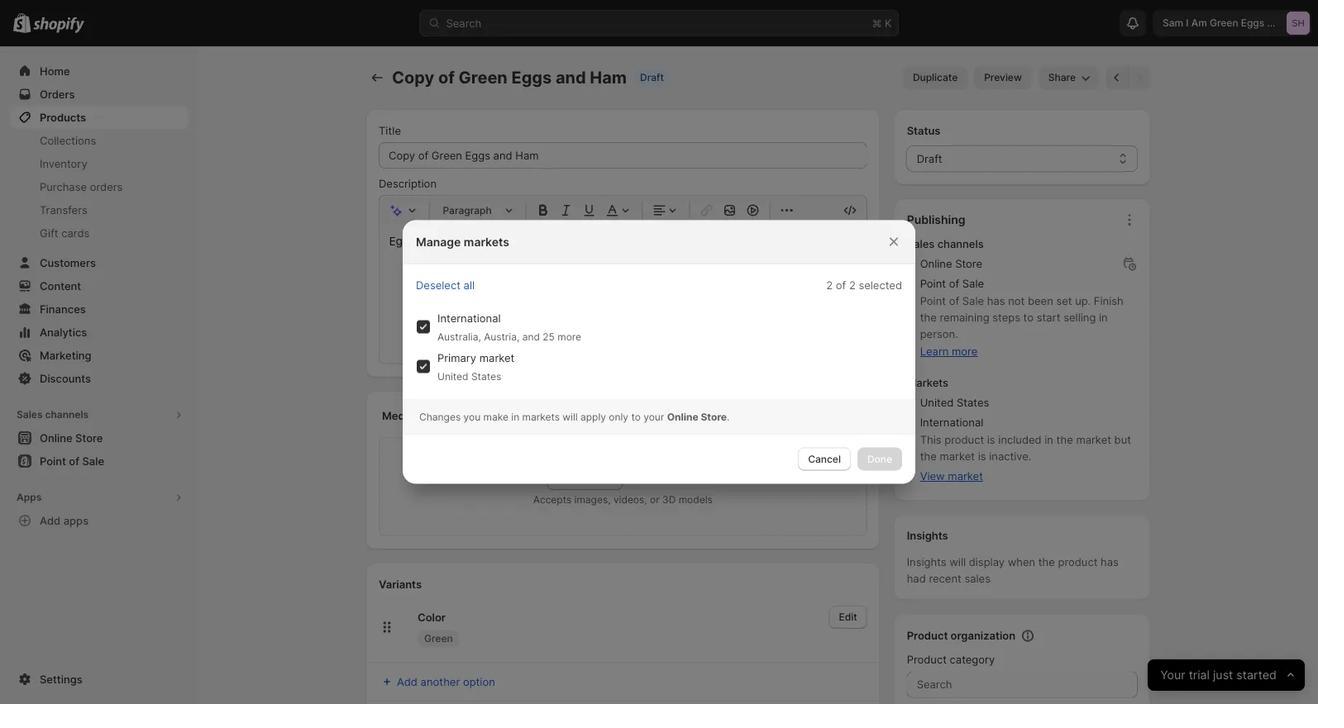 Task type: locate. For each thing, give the bounding box(es) containing it.
0 horizontal spatial product
[[945, 434, 985, 447]]

united down primary
[[438, 371, 469, 383]]

sale inside point of sale has not been set up. finish the remaining steps to start selling in person. learn more
[[963, 295, 984, 308]]

0 horizontal spatial green
[[424, 633, 453, 645]]

online
[[920, 258, 953, 271], [667, 411, 699, 423]]

0 horizontal spatial channels
[[45, 409, 89, 421]]

in inside this product is included in the market but the market is inactive. view market
[[1045, 434, 1054, 447]]

1 horizontal spatial is
[[988, 434, 996, 447]]

search
[[446, 17, 482, 29]]

0 vertical spatial will
[[563, 411, 578, 423]]

0 horizontal spatial online
[[667, 411, 699, 423]]

the right included
[[1057, 434, 1074, 447]]

sales channels
[[907, 238, 984, 251], [17, 409, 89, 421]]

2 2 from the left
[[849, 279, 856, 292]]

add left apps
[[40, 515, 61, 527]]

draft down status
[[917, 152, 943, 165]]

2
[[827, 279, 833, 292], [849, 279, 856, 292]]

channels
[[938, 238, 984, 251], [45, 409, 89, 421]]

will up 'recent'
[[950, 556, 966, 569]]

0 horizontal spatial states
[[471, 371, 501, 383]]

gift
[[40, 227, 58, 239]]

green down color
[[424, 633, 453, 645]]

store
[[956, 258, 983, 271], [701, 411, 727, 423]]

has inside insights will display when the product has had recent sales
[[1101, 556, 1119, 569]]

had
[[907, 573, 926, 586]]

of inside the manage markets dialog
[[836, 279, 846, 292]]

has inside point of sale has not been set up. finish the remaining steps to start selling in person. learn more
[[987, 295, 1006, 308]]

person.
[[920, 328, 959, 341]]

0 horizontal spatial 2
[[827, 279, 833, 292]]

market down austria,
[[480, 352, 515, 365]]

category
[[950, 654, 995, 667]]

in right included
[[1045, 434, 1054, 447]]

add for add another option
[[397, 676, 418, 689]]

1 horizontal spatial and
[[556, 67, 586, 88]]

eggs
[[512, 67, 552, 88]]

0 vertical spatial in
[[1099, 311, 1108, 324]]

1 product from the top
[[907, 630, 948, 643]]

markets
[[907, 377, 949, 390]]

media
[[382, 409, 414, 422]]

sale up remaining
[[963, 295, 984, 308]]

1 horizontal spatial states
[[957, 397, 990, 409]]

1 horizontal spatial add
[[397, 676, 418, 689]]

green left eggs
[[459, 67, 508, 88]]

point of sale
[[920, 278, 984, 290]]

international australia, austria, and 25 more
[[438, 312, 582, 343]]

the
[[920, 311, 937, 324], [1057, 434, 1074, 447], [920, 450, 937, 463], [1039, 556, 1055, 569]]

0 horizontal spatial to
[[632, 411, 641, 423]]

2 of 2 selected
[[827, 279, 903, 292]]

sales channels down discounts
[[17, 409, 89, 421]]

market right "view"
[[948, 470, 983, 483]]

1 vertical spatial sales channels
[[17, 409, 89, 421]]

0 horizontal spatial united
[[438, 371, 469, 383]]

1 horizontal spatial will
[[950, 556, 966, 569]]

status
[[907, 124, 941, 137]]

0 vertical spatial draft
[[640, 72, 664, 84]]

and left ham
[[556, 67, 586, 88]]

united
[[438, 371, 469, 383], [920, 397, 954, 409]]

product
[[945, 434, 985, 447], [1058, 556, 1098, 569]]

point down the online store
[[920, 278, 946, 290]]

will left apply
[[563, 411, 578, 423]]

store inside the manage markets dialog
[[701, 411, 727, 423]]

finish
[[1094, 295, 1124, 308]]

market
[[480, 352, 515, 365], [1077, 434, 1112, 447], [940, 450, 975, 463], [948, 470, 983, 483]]

to right only
[[632, 411, 641, 423]]

variants
[[379, 578, 422, 591]]

1 vertical spatial in
[[512, 411, 520, 423]]

0 vertical spatial add
[[40, 515, 61, 527]]

1 vertical spatial draft
[[917, 152, 943, 165]]

of down the online store
[[949, 278, 960, 290]]

the right when
[[1039, 556, 1055, 569]]

sale for point of sale has not been set up. finish the remaining steps to start selling in person. learn more
[[963, 295, 984, 308]]

changes you make in markets will apply only to your online store .
[[419, 411, 730, 423]]

3d
[[663, 494, 676, 506]]

0 vertical spatial point
[[920, 278, 946, 290]]

1 horizontal spatial united
[[920, 397, 954, 409]]

.
[[727, 411, 730, 423]]

austria,
[[484, 331, 520, 343]]

0 vertical spatial insights
[[907, 530, 949, 543]]

international up australia,
[[438, 312, 501, 325]]

1 horizontal spatial 2
[[849, 279, 856, 292]]

to
[[1024, 311, 1034, 324], [632, 411, 641, 423]]

title
[[379, 124, 401, 137]]

draft right ham
[[640, 72, 664, 84]]

new
[[593, 473, 613, 485]]

sale
[[963, 278, 984, 290], [963, 295, 984, 308]]

1 2 from the left
[[827, 279, 833, 292]]

product down product organization
[[907, 654, 947, 667]]

0 vertical spatial sale
[[963, 278, 984, 290]]

and inside international australia, austria, and 25 more
[[523, 331, 540, 343]]

0 horizontal spatial and
[[523, 331, 540, 343]]

1 vertical spatial more
[[952, 345, 978, 358]]

states
[[471, 371, 501, 383], [957, 397, 990, 409]]

the down this
[[920, 450, 937, 463]]

international inside international australia, austria, and 25 more
[[438, 312, 501, 325]]

1 vertical spatial to
[[632, 411, 641, 423]]

1 horizontal spatial product
[[1058, 556, 1098, 569]]

0 vertical spatial product
[[945, 434, 985, 447]]

0 horizontal spatial more
[[558, 331, 582, 343]]

0 horizontal spatial international
[[438, 312, 501, 325]]

1 horizontal spatial more
[[952, 345, 978, 358]]

sales down publishing
[[907, 238, 935, 251]]

in right make
[[512, 411, 520, 423]]

organization
[[951, 630, 1016, 643]]

channels up the online store
[[938, 238, 984, 251]]

1 vertical spatial is
[[978, 450, 987, 463]]

0 vertical spatial international
[[438, 312, 501, 325]]

markets right make
[[522, 411, 560, 423]]

purchase
[[40, 180, 87, 193]]

will inside the manage markets dialog
[[563, 411, 578, 423]]

sales inside sales channels button
[[17, 409, 43, 421]]

description
[[379, 177, 437, 190]]

store up point of sale
[[956, 258, 983, 271]]

draft for status
[[917, 152, 943, 165]]

product for product organization
[[907, 630, 948, 643]]

product up the product category
[[907, 630, 948, 643]]

1 vertical spatial sale
[[963, 295, 984, 308]]

shopify image
[[33, 17, 85, 33]]

will
[[563, 411, 578, 423], [950, 556, 966, 569]]

1 vertical spatial sales
[[17, 409, 43, 421]]

0 vertical spatial green
[[459, 67, 508, 88]]

1 point from the top
[[920, 278, 946, 290]]

apps
[[17, 492, 42, 504]]

1 sale from the top
[[963, 278, 984, 290]]

upload
[[557, 473, 591, 485]]

online right the your
[[667, 411, 699, 423]]

sales
[[965, 573, 991, 586]]

cancel button
[[798, 448, 851, 471]]

1 vertical spatial has
[[1101, 556, 1119, 569]]

point inside point of sale has not been set up. finish the remaining steps to start selling in person. learn more
[[920, 295, 946, 308]]

1 vertical spatial product
[[1058, 556, 1098, 569]]

sales channels button
[[10, 404, 189, 427]]

0 vertical spatial is
[[988, 434, 996, 447]]

1 horizontal spatial sales
[[907, 238, 935, 251]]

and
[[556, 67, 586, 88], [523, 331, 540, 343]]

0 horizontal spatial will
[[563, 411, 578, 423]]

primary market united states
[[438, 352, 515, 383]]

1 horizontal spatial draft
[[917, 152, 943, 165]]

when
[[1008, 556, 1036, 569]]

2 horizontal spatial in
[[1099, 311, 1108, 324]]

insights inside insights will display when the product has had recent sales
[[907, 556, 947, 569]]

has
[[987, 295, 1006, 308], [1101, 556, 1119, 569]]

sale down the online store
[[963, 278, 984, 290]]

1 horizontal spatial markets
[[522, 411, 560, 423]]

1 vertical spatial insights
[[907, 556, 947, 569]]

1 vertical spatial states
[[957, 397, 990, 409]]

0 vertical spatial sales channels
[[907, 238, 984, 251]]

is left inactive. in the right of the page
[[978, 450, 987, 463]]

0 horizontal spatial has
[[987, 295, 1006, 308]]

1 vertical spatial online
[[667, 411, 699, 423]]

in down the finish
[[1099, 311, 1108, 324]]

international down united states
[[920, 417, 984, 429]]

0 vertical spatial states
[[471, 371, 501, 383]]

states down primary
[[471, 371, 501, 383]]

1 vertical spatial markets
[[522, 411, 560, 423]]

of down point of sale
[[949, 295, 960, 308]]

color
[[418, 611, 446, 624]]

purchase orders link
[[10, 175, 189, 199]]

united down 'markets'
[[920, 397, 954, 409]]

channels down discounts
[[45, 409, 89, 421]]

market up view market link
[[940, 450, 975, 463]]

more inside point of sale has not been set up. finish the remaining steps to start selling in person. learn more
[[952, 345, 978, 358]]

changes
[[419, 411, 461, 423]]

remaining
[[940, 311, 990, 324]]

product right when
[[1058, 556, 1098, 569]]

more right learn
[[952, 345, 978, 358]]

sales down discounts
[[17, 409, 43, 421]]

product right this
[[945, 434, 985, 447]]

1 vertical spatial product
[[907, 654, 947, 667]]

0 vertical spatial united
[[438, 371, 469, 383]]

1 vertical spatial green
[[424, 633, 453, 645]]

product category
[[907, 654, 995, 667]]

0 horizontal spatial draft
[[640, 72, 664, 84]]

add
[[40, 515, 61, 527], [397, 676, 418, 689]]

0 horizontal spatial sales
[[17, 409, 43, 421]]

0 horizontal spatial store
[[701, 411, 727, 423]]

store right the your
[[701, 411, 727, 423]]

is
[[988, 434, 996, 447], [978, 450, 987, 463]]

primary
[[438, 352, 477, 365]]

to left the start
[[1024, 311, 1034, 324]]

of left selected
[[836, 279, 846, 292]]

0 vertical spatial has
[[987, 295, 1006, 308]]

in inside the manage markets dialog
[[512, 411, 520, 423]]

insights for insights
[[907, 530, 949, 543]]

0 vertical spatial to
[[1024, 311, 1034, 324]]

1 vertical spatial point
[[920, 295, 946, 308]]

1 horizontal spatial in
[[1045, 434, 1054, 447]]

point for point of sale has not been set up. finish the remaining steps to start selling in person. learn more
[[920, 295, 946, 308]]

add left another
[[397, 676, 418, 689]]

discounts link
[[10, 367, 189, 390]]

point down point of sale
[[920, 295, 946, 308]]

draft
[[640, 72, 664, 84], [917, 152, 943, 165]]

1 horizontal spatial to
[[1024, 311, 1034, 324]]

of inside point of sale has not been set up. finish the remaining steps to start selling in person. learn more
[[949, 295, 960, 308]]

of for point of sale
[[949, 278, 960, 290]]

2 insights from the top
[[907, 556, 947, 569]]

this
[[920, 434, 942, 447]]

1 vertical spatial international
[[920, 417, 984, 429]]

videos,
[[614, 494, 647, 506]]

online inside the manage markets dialog
[[667, 411, 699, 423]]

0 vertical spatial more
[[558, 331, 582, 343]]

collections link
[[10, 129, 189, 152]]

1 horizontal spatial international
[[920, 417, 984, 429]]

0 vertical spatial markets
[[464, 235, 509, 249]]

channels inside button
[[45, 409, 89, 421]]

1 horizontal spatial has
[[1101, 556, 1119, 569]]

0 vertical spatial product
[[907, 630, 948, 643]]

1 vertical spatial store
[[701, 411, 727, 423]]

states down learn more link
[[957, 397, 990, 409]]

1 vertical spatial and
[[523, 331, 540, 343]]

2 sale from the top
[[963, 295, 984, 308]]

international
[[438, 312, 501, 325], [920, 417, 984, 429]]

1 horizontal spatial store
[[956, 258, 983, 271]]

more right 25 at the left top of page
[[558, 331, 582, 343]]

of right copy
[[438, 67, 455, 88]]

manage markets dialog
[[0, 220, 1319, 484]]

0 horizontal spatial sales channels
[[17, 409, 89, 421]]

1 horizontal spatial channels
[[938, 238, 984, 251]]

the up the person.
[[920, 311, 937, 324]]

0 vertical spatial channels
[[938, 238, 984, 251]]

0 horizontal spatial add
[[40, 515, 61, 527]]

1 vertical spatial will
[[950, 556, 966, 569]]

products
[[40, 111, 86, 124]]

sales channels up the online store
[[907, 238, 984, 251]]

transfers link
[[10, 199, 189, 222]]

2 point from the top
[[920, 295, 946, 308]]

of for copy of green eggs and ham
[[438, 67, 455, 88]]

point of sale has not been set up. finish the remaining steps to start selling in person. learn more
[[920, 295, 1124, 358]]

and left 25 at the left top of page
[[523, 331, 540, 343]]

1 vertical spatial channels
[[45, 409, 89, 421]]

online up point of sale
[[920, 258, 953, 271]]

of for 2 of 2 selected
[[836, 279, 846, 292]]

⌘
[[872, 17, 882, 29]]

2 product from the top
[[907, 654, 947, 667]]

0 horizontal spatial is
[[978, 450, 987, 463]]

cards
[[61, 227, 90, 239]]

recent
[[929, 573, 962, 586]]

only
[[609, 411, 629, 423]]

copy of green eggs and ham
[[392, 67, 627, 88]]

1 insights from the top
[[907, 530, 949, 543]]

steps
[[993, 311, 1021, 324]]

0 horizontal spatial in
[[512, 411, 520, 423]]

1 vertical spatial add
[[397, 676, 418, 689]]

insights
[[907, 530, 949, 543], [907, 556, 947, 569]]

1 horizontal spatial online
[[920, 258, 953, 271]]

markets up "all"
[[464, 235, 509, 249]]

to inside the manage markets dialog
[[632, 411, 641, 423]]

2 vertical spatial in
[[1045, 434, 1054, 447]]

is up inactive. in the right of the page
[[988, 434, 996, 447]]

duplicate
[[913, 72, 958, 84]]

market left but
[[1077, 434, 1112, 447]]



Task type: vqa. For each thing, say whether or not it's contained in the screenshot.
the topmost The Will
yes



Task type: describe. For each thing, give the bounding box(es) containing it.
to inside point of sale has not been set up. finish the remaining steps to start selling in person. learn more
[[1024, 311, 1034, 324]]

united states
[[920, 397, 990, 409]]

publishing
[[907, 213, 966, 227]]

inactive.
[[990, 450, 1032, 463]]

duplicate button
[[903, 66, 968, 89]]

sales channels inside button
[[17, 409, 89, 421]]

of for point of sale has not been set up. finish the remaining steps to start selling in person. learn more
[[949, 295, 960, 308]]

settings link
[[10, 668, 189, 692]]

in inside point of sale has not been set up. finish the remaining steps to start selling in person. learn more
[[1099, 311, 1108, 324]]

add for add apps
[[40, 515, 61, 527]]

display
[[969, 556, 1005, 569]]

apps button
[[10, 486, 189, 510]]

⌘ k
[[872, 17, 892, 29]]

settings
[[40, 673, 82, 686]]

orders
[[90, 180, 123, 193]]

draft for copy of green eggs and ham
[[640, 72, 664, 84]]

you
[[464, 411, 481, 423]]

1 horizontal spatial green
[[459, 67, 508, 88]]

australia,
[[438, 331, 481, 343]]

1 horizontal spatial sales channels
[[907, 238, 984, 251]]

home link
[[10, 60, 189, 83]]

manage
[[416, 235, 461, 249]]

add apps
[[40, 515, 89, 527]]

25
[[543, 331, 555, 343]]

home
[[40, 65, 70, 77]]

transfers
[[40, 204, 88, 216]]

product inside insights will display when the product has had recent sales
[[1058, 556, 1098, 569]]

not
[[1009, 295, 1025, 308]]

preview button
[[975, 66, 1032, 89]]

set
[[1057, 295, 1073, 308]]

copy
[[392, 67, 435, 88]]

products link
[[10, 106, 189, 129]]

0 vertical spatial and
[[556, 67, 586, 88]]

upload new
[[557, 473, 613, 485]]

market inside primary market united states
[[480, 352, 515, 365]]

this product is included in the market but the market is inactive. view market
[[920, 434, 1132, 483]]

images,
[[575, 494, 611, 506]]

included
[[999, 434, 1042, 447]]

deselect all
[[416, 279, 475, 292]]

your
[[644, 411, 665, 423]]

add another option
[[397, 676, 495, 689]]

purchase orders
[[40, 180, 123, 193]]

inventory
[[40, 157, 87, 170]]

accepts images, videos, or 3d models
[[533, 494, 713, 506]]

international for international
[[920, 417, 984, 429]]

1 vertical spatial united
[[920, 397, 954, 409]]

view
[[920, 470, 945, 483]]

all
[[464, 279, 475, 292]]

will inside insights will display when the product has had recent sales
[[950, 556, 966, 569]]

selling
[[1064, 311, 1096, 324]]

models
[[679, 494, 713, 506]]

start
[[1037, 311, 1061, 324]]

0 vertical spatial sales
[[907, 238, 935, 251]]

preview
[[985, 72, 1022, 84]]

apps
[[63, 515, 89, 527]]

united inside primary market united states
[[438, 371, 469, 383]]

international for international australia, austria, and 25 more
[[438, 312, 501, 325]]

but
[[1115, 434, 1132, 447]]

online store
[[920, 258, 983, 271]]

up.
[[1076, 295, 1091, 308]]

add another option button
[[369, 671, 505, 694]]

sale for point of sale
[[963, 278, 984, 290]]

inventory link
[[10, 152, 189, 175]]

states inside primary market united states
[[471, 371, 501, 383]]

apply
[[581, 411, 606, 423]]

0 vertical spatial store
[[956, 258, 983, 271]]

0 vertical spatial online
[[920, 258, 953, 271]]

collections
[[40, 134, 96, 147]]

add apps button
[[10, 510, 189, 533]]

learn more link
[[920, 345, 978, 358]]

product inside this product is included in the market but the market is inactive. view market
[[945, 434, 985, 447]]

deselect all button
[[406, 272, 485, 300]]

selected
[[859, 279, 903, 292]]

point for point of sale
[[920, 278, 946, 290]]

product for product category
[[907, 654, 947, 667]]

gift cards
[[40, 227, 90, 239]]

been
[[1028, 295, 1054, 308]]

manage markets
[[416, 235, 509, 249]]

upload new button
[[547, 467, 623, 491]]

the inside insights will display when the product has had recent sales
[[1039, 556, 1055, 569]]

learn
[[920, 345, 949, 358]]

k
[[885, 17, 892, 29]]

ham
[[590, 67, 627, 88]]

product organization
[[907, 630, 1016, 643]]

option
[[463, 676, 495, 689]]

cancel
[[808, 453, 841, 465]]

insights for insights will display when the product has had recent sales
[[907, 556, 947, 569]]

discounts
[[40, 372, 91, 385]]

insights will display when the product has had recent sales
[[907, 556, 1119, 586]]

the inside point of sale has not been set up. finish the remaining steps to start selling in person. learn more
[[920, 311, 937, 324]]

view market link
[[920, 469, 983, 485]]

more inside international australia, austria, and 25 more
[[558, 331, 582, 343]]

0 horizontal spatial markets
[[464, 235, 509, 249]]



